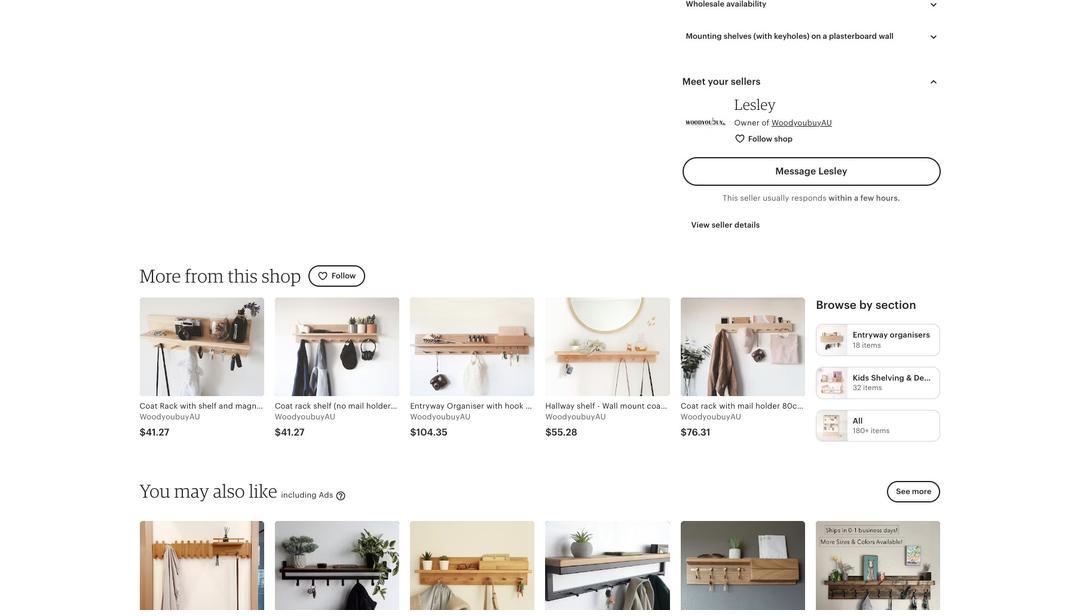 Task type: describe. For each thing, give the bounding box(es) containing it.
coat rack with shelf and magnetic key holders - fathers day gift, key holder for wall, peg rack, peg rail, wall coat rack, entryway shelf image
[[140, 298, 264, 397]]

all 180+ items
[[853, 416, 890, 435]]

more
[[912, 488, 932, 496]]

(with
[[754, 32, 772, 41]]

including
[[281, 491, 317, 500]]

shelves
[[724, 32, 752, 41]]

$ for coat rack with mail holder 80cm - entryway shelf, housewarming gift, mail and key holder, wall coat rack, mail holder, entryway organiser image
[[681, 427, 687, 437]]

woodyoubuyau inside lesley owner of woodyoubuyau
[[772, 118, 832, 127]]

woodyoubuyau link
[[772, 118, 832, 127]]

entryway wall mounted coat rack with hooks industrial metal decor hallway floating shelf black wooden towel rail farmhouse coat stand gifts image
[[546, 521, 670, 610]]

41.27 for coat rack shelf (no mail holder) -  coat rack wall mount, hallway shelf, peg rack, peg rail, wooden wall mount shelf, housewarming gift image
[[281, 427, 305, 437]]

message
[[776, 166, 816, 177]]

woodyoubuyau $ 41.27 for coat rack with shelf and magnetic key holders - fathers day gift, key holder for wall, peg rack, peg rail, wall coat rack, entryway shelf image
[[140, 413, 200, 437]]

woodyoubuyau for coat rack with mail holder 80cm - entryway shelf, housewarming gift, mail and key holder, wall coat rack, mail holder, entryway organiser image
[[681, 413, 741, 422]]

decor
[[914, 374, 937, 383]]

more
[[140, 265, 181, 287]]

view
[[691, 221, 710, 230]]

see more listings in the kids shelving & decor section image
[[817, 368, 848, 399]]

items inside entryway organisers 18 items
[[862, 341, 881, 350]]

of
[[762, 118, 770, 127]]

plasterboard
[[829, 32, 877, 41]]

your
[[708, 76, 729, 86]]

lesley image
[[682, 99, 727, 144]]

woodyoubuyau $ 104.35
[[410, 413, 471, 437]]

follow for follow
[[332, 271, 356, 280]]

by
[[860, 299, 873, 311]]

seller for usually
[[740, 194, 761, 203]]

items inside kids shelving & decor 32 items
[[863, 384, 882, 392]]

entryway
[[853, 331, 888, 340]]

may
[[174, 480, 209, 502]]

message lesley button
[[682, 157, 941, 186]]

coat rack with mail holder 80cm - entryway shelf, housewarming gift, mail and key holder, wall coat rack, mail holder, entryway organiser image
[[681, 298, 805, 397]]

see more button
[[887, 482, 941, 503]]

180+
[[853, 427, 869, 435]]

woodyoubuyau for coat rack shelf (no mail holder) -  coat rack wall mount, hallway shelf, peg rack, peg rail, wooden wall mount shelf, housewarming gift image
[[275, 413, 335, 422]]

woodyoubuyau $ 41.27 for coat rack shelf (no mail holder) -  coat rack wall mount, hallway shelf, peg rack, peg rail, wooden wall mount shelf, housewarming gift image
[[275, 413, 335, 437]]

lesley owner of woodyoubuyau
[[734, 95, 832, 127]]

owner
[[734, 118, 760, 127]]

on
[[812, 32, 821, 41]]

see more
[[896, 488, 932, 496]]

this
[[228, 265, 258, 287]]

follow for follow shop
[[748, 134, 773, 143]]

details
[[735, 221, 760, 230]]

kids shelving & decor 32 items
[[853, 374, 937, 392]]

see more listings in the all section image
[[817, 410, 848, 441]]

coat rack,wooden coat hooks,coat hooks for wall,shelf with hooks,entryway shelves,key hooks,handcrafted furniture,housewarming gifts image
[[140, 521, 264, 610]]

coat rack shelf (no mail holder) -  coat rack wall mount, hallway shelf, peg rack, peg rail, wooden wall mount shelf, housewarming gift image
[[275, 298, 399, 397]]

within
[[829, 194, 852, 203]]

few
[[861, 194, 874, 203]]

a for plasterboard
[[823, 32, 827, 41]]



Task type: vqa. For each thing, say whether or not it's contained in the screenshot.
Decor on the right bottom of the page
yes



Task type: locate. For each thing, give the bounding box(es) containing it.
follow inside button
[[332, 271, 356, 280]]

browse
[[816, 299, 857, 311]]

a left the few
[[854, 194, 859, 203]]

follow inside "button"
[[748, 134, 773, 143]]

$ inside woodyoubuyau $ 76.31
[[681, 427, 687, 437]]

1 vertical spatial follow
[[332, 271, 356, 280]]

follow
[[748, 134, 773, 143], [332, 271, 356, 280]]

usually
[[763, 194, 789, 203]]

this seller usually responds within a few hours.
[[723, 194, 900, 203]]

from
[[185, 265, 224, 287]]

1 horizontal spatial shop
[[774, 134, 793, 143]]

entryway organisers 18 items
[[853, 331, 930, 350]]

hours.
[[876, 194, 900, 203]]

$ inside woodyoubuyau $ 104.35
[[410, 427, 416, 437]]

sellers
[[731, 76, 761, 86]]

seller right this
[[740, 194, 761, 203]]

5 $ from the left
[[681, 427, 687, 437]]

items right 180+
[[871, 427, 890, 435]]

meet your sellers button
[[672, 67, 951, 96]]

also
[[213, 480, 245, 502]]

woodyoubuyau for hallway shelf - wall mount coat rack, shelf storage, entryway shelf, coat hanger, coat hooks, floating shelf, hat rack, entryway image
[[546, 413, 606, 422]]

items down entryway
[[862, 341, 881, 350]]

55.28
[[552, 427, 577, 437]]

a for few
[[854, 194, 859, 203]]

$ inside woodyoubuyau $ 55.28
[[546, 427, 552, 437]]

0 vertical spatial follow
[[748, 134, 773, 143]]

wall
[[879, 32, 894, 41]]

items inside the all 180+ items
[[871, 427, 890, 435]]

shop
[[774, 134, 793, 143], [262, 265, 301, 287]]

meet
[[682, 76, 706, 86]]

0 vertical spatial items
[[862, 341, 881, 350]]

a right on
[[823, 32, 827, 41]]

hallway shelf - wall mount coat rack, shelf storage, entryway shelf, coat hanger, coat hooks, floating shelf, hat rack, entryway image
[[546, 298, 670, 397]]

4 $ from the left
[[546, 427, 552, 437]]

seller for details
[[712, 221, 733, 230]]

1 horizontal spatial seller
[[740, 194, 761, 203]]

0 vertical spatial seller
[[740, 194, 761, 203]]

woodyoubuyau $ 76.31
[[681, 413, 741, 437]]

lesley
[[734, 95, 776, 113], [819, 166, 848, 177]]

mounting shelves (with keyholes) on a plasterboard wall
[[686, 32, 894, 41]]

mounting
[[686, 32, 722, 41]]

1 woodyoubuyau $ 41.27 from the left
[[140, 413, 200, 437]]

you
[[140, 480, 170, 502]]

0 horizontal spatial woodyoubuyau $ 41.27
[[140, 413, 200, 437]]

0 vertical spatial shop
[[774, 134, 793, 143]]

a
[[823, 32, 827, 41], [854, 194, 859, 203]]

$ for coat rack with shelf and magnetic key holders - fathers day gift, key holder for wall, peg rack, peg rail, wall coat rack, entryway shelf image
[[140, 427, 146, 437]]

follow button
[[308, 265, 365, 287]]

1 vertical spatial shop
[[262, 265, 301, 287]]

1 $ from the left
[[140, 427, 146, 437]]

lesley up within on the top right
[[819, 166, 848, 177]]

follow shop
[[748, 134, 793, 143]]

0 horizontal spatial seller
[[712, 221, 733, 230]]

1 vertical spatial seller
[[712, 221, 733, 230]]

shop inside follow shop "button"
[[774, 134, 793, 143]]

1 vertical spatial a
[[854, 194, 859, 203]]

wooden peg coat rack, entryway organization image
[[410, 521, 535, 610]]

woodyoubuyau for entryway organiser with hook key holder (all in one) - wall mount coat rack, mail holder, entryway shelf,  timber shelf,  entryway organizer image
[[410, 413, 471, 422]]

ads
[[319, 491, 333, 500]]

lesley up the owner
[[734, 95, 776, 113]]

1 horizontal spatial woodyoubuyau $ 41.27
[[275, 413, 335, 437]]

2 woodyoubuyau $ 41.27 from the left
[[275, 413, 335, 437]]

&
[[906, 374, 912, 383]]

$ for hallway shelf - wall mount coat rack, shelf storage, entryway shelf, coat hanger, coat hooks, floating shelf, hat rack, entryway image
[[546, 427, 552, 437]]

you may also like including ads
[[140, 480, 335, 502]]

woodyoubuyau $ 55.28
[[546, 413, 606, 437]]

41.27 for coat rack with shelf and magnetic key holders - fathers day gift, key holder for wall, peg rack, peg rail, wall coat rack, entryway shelf image
[[146, 427, 169, 437]]

1 horizontal spatial a
[[854, 194, 859, 203]]

entryway organiser with hook key holder (all in one) - wall mount coat rack, mail holder, entryway shelf,  timber shelf,  entryway organizer image
[[410, 298, 535, 397]]

76.31
[[687, 427, 711, 437]]

0 horizontal spatial a
[[823, 32, 827, 41]]

104.35
[[416, 427, 448, 437]]

3 $ from the left
[[410, 427, 416, 437]]

view seller details link
[[682, 215, 769, 237]]

this
[[723, 194, 738, 203]]

0 horizontal spatial shop
[[262, 265, 301, 287]]

2 $ from the left
[[275, 427, 281, 437]]

woodyoubuyau
[[772, 118, 832, 127], [140, 413, 200, 422], [275, 413, 335, 422], [410, 413, 471, 422], [546, 413, 606, 422], [681, 413, 741, 422]]

1 vertical spatial items
[[863, 384, 882, 392]]

shop down woodyoubuyau link
[[774, 134, 793, 143]]

unique wall mount entryway organizer with hooks modern hallway coat rack industrial keys and mail holder housewarming decor valentine's gift image
[[275, 521, 399, 610]]

organisers
[[890, 331, 930, 340]]

0 horizontal spatial 41.27
[[146, 427, 169, 437]]

$
[[140, 427, 146, 437], [275, 427, 281, 437], [410, 427, 416, 437], [546, 427, 552, 437], [681, 427, 687, 437]]

seller right view
[[712, 221, 733, 230]]

32
[[853, 384, 861, 392]]

1 41.27 from the left
[[146, 427, 169, 437]]

coat rack with shelf | the ed | key holder entryway organizer towel rack key hooks wall mounted leash mask holder rustic modern with storage image
[[816, 521, 941, 610]]

view seller details
[[691, 221, 760, 230]]

solid white oak key hook entryway organizer, mail holder, key hooks with mail holder, wall mount key hooks, mail organizer image
[[681, 521, 805, 610]]

items
[[862, 341, 881, 350], [863, 384, 882, 392], [871, 427, 890, 435]]

items down kids
[[863, 384, 882, 392]]

2 41.27 from the left
[[281, 427, 305, 437]]

1 horizontal spatial lesley
[[819, 166, 848, 177]]

a inside dropdown button
[[823, 32, 827, 41]]

18
[[853, 341, 860, 350]]

woodyoubuyau for coat rack with shelf and magnetic key holders - fathers day gift, key holder for wall, peg rack, peg rail, wall coat rack, entryway shelf image
[[140, 413, 200, 422]]

see more listings in the entryway organisers section image
[[817, 325, 848, 356]]

shelving
[[871, 374, 904, 383]]

lesley inside lesley owner of woodyoubuyau
[[734, 95, 776, 113]]

1 vertical spatial lesley
[[819, 166, 848, 177]]

section
[[876, 299, 916, 311]]

0 vertical spatial lesley
[[734, 95, 776, 113]]

2 vertical spatial items
[[871, 427, 890, 435]]

0 vertical spatial a
[[823, 32, 827, 41]]

more from this shop
[[140, 265, 301, 287]]

0 horizontal spatial lesley
[[734, 95, 776, 113]]

see more link
[[884, 482, 941, 510]]

woodyoubuyau $ 41.27
[[140, 413, 200, 437], [275, 413, 335, 437]]

1 horizontal spatial follow
[[748, 134, 773, 143]]

see
[[896, 488, 910, 496]]

follow shop button
[[725, 128, 803, 150]]

message lesley
[[776, 166, 848, 177]]

responds
[[792, 194, 827, 203]]

$ for entryway organiser with hook key holder (all in one) - wall mount coat rack, mail holder, entryway shelf,  timber shelf,  entryway organizer image
[[410, 427, 416, 437]]

seller
[[740, 194, 761, 203], [712, 221, 733, 230]]

keyholes)
[[774, 32, 810, 41]]

all
[[853, 416, 863, 425]]

mounting shelves (with keyholes) on a plasterboard wall button
[[677, 24, 950, 49]]

meet your sellers
[[682, 76, 761, 86]]

1 horizontal spatial 41.27
[[281, 427, 305, 437]]

like
[[249, 480, 278, 502]]

$ for coat rack shelf (no mail holder) -  coat rack wall mount, hallway shelf, peg rack, peg rail, wooden wall mount shelf, housewarming gift image
[[275, 427, 281, 437]]

kids
[[853, 374, 869, 383]]

41.27
[[146, 427, 169, 437], [281, 427, 305, 437]]

shop right the this
[[262, 265, 301, 287]]

lesley inside button
[[819, 166, 848, 177]]

0 horizontal spatial follow
[[332, 271, 356, 280]]

browse by section
[[816, 299, 916, 311]]



